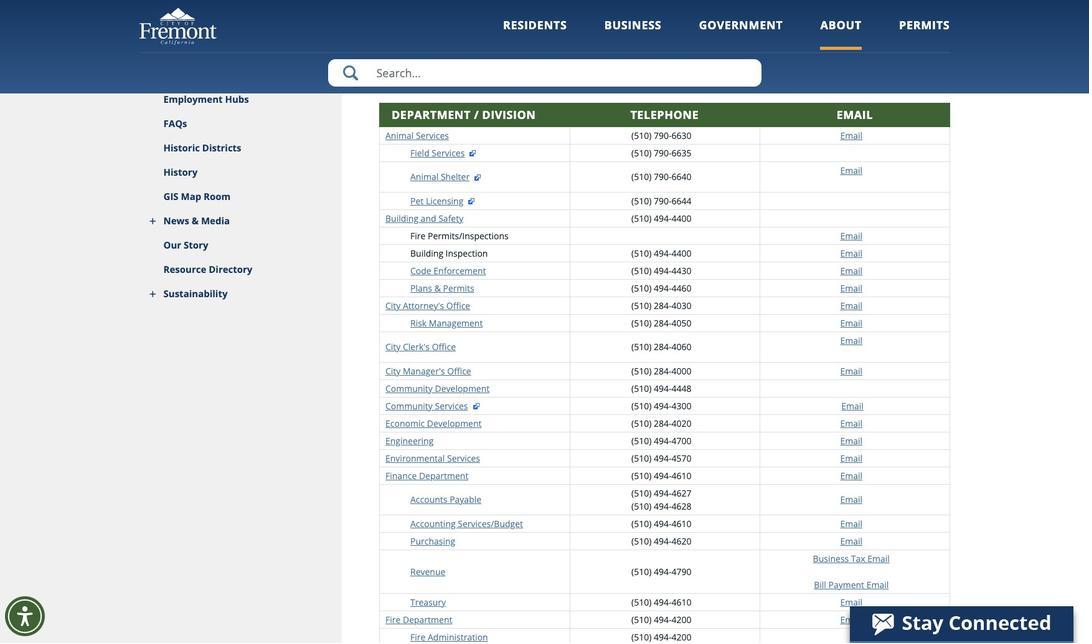 Task type: describe. For each thing, give the bounding box(es) containing it.
email for city attorney's office
[[841, 300, 863, 311]]

494- for code enforcement
[[654, 265, 672, 277]]

directory
[[209, 263, 253, 275]]

clerk's
[[403, 341, 430, 353]]

department / division
[[392, 107, 536, 122]]

animal for animal shelter
[[411, 171, 439, 183]]

business link
[[605, 17, 662, 50]]

bill
[[815, 579, 827, 591]]

our
[[164, 239, 181, 251]]

(510) 494-4200 for fire department
[[632, 614, 692, 626]]

email for risk management
[[841, 317, 863, 329]]

19 (510) from the top
[[632, 487, 652, 499]]

(510) for purchasing
[[632, 535, 652, 547]]

email link for city clerk's office
[[841, 335, 863, 346]]

code
[[411, 265, 432, 277]]

animal services link
[[386, 130, 449, 141]]

email for economic development
[[841, 417, 863, 429]]

(510) for animal services
[[632, 130, 652, 141]]

fire for fire department
[[386, 614, 401, 626]]

residents
[[503, 17, 567, 32]]

gis
[[164, 190, 179, 203]]

20 (510) from the top
[[632, 500, 652, 512]]

city for city manager's office
[[386, 365, 401, 377]]

(510) for environmental services
[[632, 452, 652, 464]]

(510) for risk management
[[632, 317, 652, 329]]

city for city attorney's office
[[386, 300, 401, 311]]

11 494- from the top
[[654, 500, 672, 512]]

fire administration
[[411, 631, 488, 643]]

community services link
[[386, 400, 481, 412]]

(510) 494-4610 for services/budget
[[632, 518, 692, 530]]

font
[[887, 45, 904, 56]]

email link for purchasing
[[841, 535, 863, 547]]

environmental
[[386, 452, 445, 464]]

finance department link
[[386, 470, 469, 482]]

media
[[201, 214, 230, 227]]

development for economic development
[[427, 417, 482, 429]]

6 (510) from the top
[[632, 247, 652, 259]]

& for news
[[192, 214, 199, 227]]

building and safety
[[386, 212, 464, 224]]

email link for animal services
[[841, 130, 863, 141]]

code enforcement link
[[411, 265, 486, 277]]

plans & permits link
[[411, 282, 475, 294]]

(510) 494-4300
[[632, 400, 692, 412]]

4790
[[672, 566, 692, 578]]

animal for animal services
[[386, 130, 414, 141]]

font size: link
[[887, 45, 923, 56]]

licensing
[[426, 195, 464, 207]]

(510) for code enforcement
[[632, 265, 652, 277]]

(510) 494-4627 (510) 494-4628
[[632, 487, 692, 512]]

email for animal shelter
[[841, 164, 863, 176]]

news & media
[[164, 214, 230, 227]]

(510) 284-4030
[[632, 300, 692, 311]]

enforcement
[[434, 265, 486, 277]]

resource directory link
[[139, 257, 342, 282]]

community development link
[[386, 383, 490, 394]]

(510) for community services
[[632, 400, 652, 412]]

(510) 284-4020
[[632, 417, 692, 429]]

field
[[411, 147, 430, 159]]

email link for accounting services/budget
[[841, 518, 863, 530]]

790- for 6640
[[654, 171, 672, 183]]

building for building and safety
[[386, 212, 419, 224]]

& for plans
[[435, 282, 441, 294]]

faqs link
[[139, 112, 342, 136]]

story
[[184, 239, 208, 251]]

city manager's office
[[386, 365, 472, 377]]

accounting services/budget
[[411, 518, 523, 530]]

news
[[164, 214, 189, 227]]

community development
[[386, 383, 490, 394]]

494- for finance department
[[654, 470, 672, 482]]

business tax email
[[814, 553, 890, 565]]

790- for 6644
[[654, 195, 672, 207]]

animal shelter
[[411, 171, 470, 183]]

1 horizontal spatial permits
[[900, 17, 951, 32]]

attorney's
[[403, 300, 444, 311]]

map
[[181, 190, 201, 203]]

city clerk's office
[[386, 341, 456, 353]]

284- for 4000
[[654, 365, 672, 377]]

room
[[204, 190, 231, 203]]

engineering
[[386, 435, 434, 447]]

business for business tax email
[[814, 553, 850, 565]]

494- for purchasing
[[654, 535, 672, 547]]

4430
[[672, 265, 692, 277]]

(510) for pet licensing
[[632, 195, 652, 207]]

treasury link
[[411, 596, 446, 608]]

-
[[951, 44, 953, 56]]

+ link
[[927, 44, 941, 56]]

email link for finance department
[[841, 470, 863, 482]]

city manager's office link
[[386, 365, 472, 377]]

(510) 790-6640
[[632, 171, 692, 183]]

(510) for revenue
[[632, 566, 652, 578]]

font size:
[[887, 45, 923, 56]]

email link for environmental services
[[841, 452, 863, 464]]

management
[[429, 317, 483, 329]]

gis map room
[[164, 190, 231, 203]]

email for fire department
[[841, 614, 863, 626]]

economic development
[[386, 417, 482, 429]]

(510) 284-4050
[[632, 317, 692, 329]]

(510) 790-6635
[[632, 147, 692, 159]]

2 4400 from the top
[[672, 247, 692, 259]]

email for finance department
[[841, 470, 863, 482]]

services/budget
[[458, 518, 523, 530]]

resource
[[164, 263, 206, 275]]

email for environmental services
[[841, 452, 863, 464]]

fire for fire administration
[[411, 631, 426, 643]]

284- for 4060
[[654, 341, 672, 353]]

safety
[[439, 212, 464, 224]]

1 4400 from the top
[[672, 212, 692, 224]]

email for accounts payable
[[841, 494, 863, 506]]

email link for plans & permits
[[841, 282, 863, 294]]

494- for accounting services/budget
[[654, 518, 672, 530]]

history
[[164, 166, 198, 178]]

/
[[474, 107, 479, 122]]

size:
[[906, 45, 923, 56]]

payment
[[829, 579, 865, 591]]

email for city manager's office
[[841, 365, 863, 377]]

(510) for field services
[[632, 147, 652, 159]]

fire for fire permits/inspections
[[411, 230, 426, 242]]

email link for city attorney's office
[[841, 300, 863, 311]]

building and safety link
[[386, 212, 464, 224]]

feedback
[[842, 44, 877, 55]]

email link for code enforcement
[[841, 265, 863, 277]]

4000
[[672, 365, 692, 377]]

districts
[[202, 141, 242, 154]]

Search text field
[[328, 59, 762, 87]]

3 (510) 494-4610 from the top
[[632, 596, 692, 608]]

4628
[[672, 500, 692, 512]]

city for city clerk's office
[[386, 341, 401, 353]]

494- for environmental services
[[654, 452, 672, 464]]

494- for engineering
[[654, 435, 672, 447]]

department for fire department
[[403, 614, 453, 626]]

employment hubs
[[164, 93, 249, 105]]

(510) 494-4200 for fire administration
[[632, 631, 692, 643]]

risk management link
[[411, 317, 483, 329]]

(510) for city clerk's office
[[632, 341, 652, 353]]

permits/inspections
[[428, 230, 509, 242]]

finance department
[[386, 470, 469, 482]]

manager's
[[403, 365, 445, 377]]

services for animal services
[[416, 130, 449, 141]]

790- for 6630
[[654, 130, 672, 141]]

business tax email link
[[814, 553, 890, 565]]

city clerk's office link
[[386, 341, 456, 353]]

(510) for accounting services/budget
[[632, 518, 652, 530]]

1 (510) 494-4400 from the top
[[632, 212, 692, 224]]

administration
[[428, 631, 488, 643]]

office for city attorney's office
[[447, 300, 471, 311]]

(510) for plans & permits
[[632, 282, 652, 294]]

4050
[[672, 317, 692, 329]]

494- for plans & permits
[[654, 282, 672, 294]]

email link for treasury
[[841, 596, 863, 608]]

accounting
[[411, 518, 456, 530]]

284- for 4020
[[654, 417, 672, 429]]



Task type: vqa. For each thing, say whether or not it's contained in the screenshot.


Task type: locate. For each thing, give the bounding box(es) containing it.
0 vertical spatial department
[[392, 107, 471, 122]]

1 vertical spatial development
[[427, 417, 482, 429]]

(510) 494-4400
[[632, 212, 692, 224], [632, 247, 692, 259]]

email for plans & permits
[[841, 282, 863, 294]]

permits down enforcement
[[443, 282, 475, 294]]

2 (510) 494-4400 from the top
[[632, 247, 692, 259]]

building up code
[[411, 247, 444, 259]]

environmental services
[[386, 452, 480, 464]]

1 790- from the top
[[654, 130, 672, 141]]

pet
[[411, 195, 424, 207]]

1 vertical spatial office
[[432, 341, 456, 353]]

email link
[[841, 130, 863, 141], [841, 164, 863, 176], [841, 230, 863, 242], [841, 247, 863, 259], [841, 265, 863, 277], [841, 282, 863, 294], [841, 300, 863, 311], [841, 317, 863, 329], [841, 335, 863, 346], [841, 365, 863, 377], [842, 400, 864, 412], [841, 417, 863, 429], [841, 435, 863, 447], [841, 452, 863, 464], [841, 470, 863, 482], [841, 494, 863, 506], [841, 518, 863, 530], [841, 535, 863, 547], [841, 596, 863, 608], [841, 614, 863, 626]]

284- up the (510) 284-4000
[[654, 341, 672, 353]]

inspection
[[446, 247, 488, 259]]

(510) for engineering
[[632, 435, 652, 447]]

(510) 494-4400 up (510) 494-4430
[[632, 247, 692, 259]]

1 vertical spatial (510) 494-4610
[[632, 518, 692, 530]]

790- down (510) 790-6635
[[654, 171, 672, 183]]

2 284- from the top
[[654, 317, 672, 329]]

2 vertical spatial (510) 494-4610
[[632, 596, 692, 608]]

6635
[[672, 147, 692, 159]]

0 vertical spatial (510) 494-4200
[[632, 614, 692, 626]]

office for city clerk's office
[[432, 341, 456, 353]]

community
[[386, 383, 433, 394], [386, 400, 433, 412]]

1 vertical spatial 4400
[[672, 247, 692, 259]]

494-
[[654, 212, 672, 224], [654, 247, 672, 259], [654, 265, 672, 277], [654, 282, 672, 294], [654, 383, 672, 394], [654, 400, 672, 412], [654, 435, 672, 447], [654, 452, 672, 464], [654, 470, 672, 482], [654, 487, 672, 499], [654, 500, 672, 512], [654, 518, 672, 530], [654, 535, 672, 547], [654, 566, 672, 578], [654, 596, 672, 608], [654, 614, 672, 626], [654, 631, 672, 643]]

(510) for city attorney's office
[[632, 300, 652, 311]]

(510) for treasury
[[632, 596, 652, 608]]

(510) 494-4610 down (510) 494-4570
[[632, 470, 692, 482]]

historic districts link
[[139, 136, 342, 160]]

business
[[605, 17, 662, 32], [814, 553, 850, 565]]

(510) for community development
[[632, 383, 652, 394]]

8 494- from the top
[[654, 452, 672, 464]]

790- for 6635
[[654, 147, 672, 159]]

services up animal shelter link
[[432, 147, 465, 159]]

stay connected image
[[851, 606, 1073, 641]]

animal
[[386, 130, 414, 141], [411, 171, 439, 183]]

15 (510) from the top
[[632, 417, 652, 429]]

department for finance department
[[419, 470, 469, 482]]

1 city from the top
[[386, 300, 401, 311]]

resource directory
[[164, 263, 253, 275]]

department down treasury link
[[403, 614, 453, 626]]

email for animal services
[[841, 130, 863, 141]]

21 (510) from the top
[[632, 518, 652, 530]]

(510) 494-4400 down (510) 790-6644
[[632, 212, 692, 224]]

historic districts
[[164, 141, 242, 154]]

1 vertical spatial business
[[814, 553, 850, 565]]

0 vertical spatial office
[[447, 300, 471, 311]]

8 (510) from the top
[[632, 282, 652, 294]]

0 vertical spatial fire
[[411, 230, 426, 242]]

4610
[[672, 470, 692, 482], [672, 518, 692, 530], [672, 596, 692, 608]]

email link for animal shelter
[[841, 164, 863, 176]]

building inspection
[[411, 247, 488, 259]]

0 vertical spatial &
[[192, 214, 199, 227]]

(510) 494-4610 for department
[[632, 470, 692, 482]]

1 vertical spatial 4610
[[672, 518, 692, 530]]

(510)
[[632, 130, 652, 141], [632, 147, 652, 159], [632, 171, 652, 183], [632, 195, 652, 207], [632, 212, 652, 224], [632, 247, 652, 259], [632, 265, 652, 277], [632, 282, 652, 294], [632, 300, 652, 311], [632, 317, 652, 329], [632, 341, 652, 353], [632, 365, 652, 377], [632, 383, 652, 394], [632, 400, 652, 412], [632, 417, 652, 429], [632, 435, 652, 447], [632, 452, 652, 464], [632, 470, 652, 482], [632, 487, 652, 499], [632, 500, 652, 512], [632, 518, 652, 530], [632, 535, 652, 547], [632, 566, 652, 578], [632, 596, 652, 608], [632, 614, 652, 626], [632, 631, 652, 643]]

1 4610 from the top
[[672, 470, 692, 482]]

and
[[421, 212, 437, 224]]

sustainability
[[164, 287, 228, 300]]

2 vertical spatial office
[[448, 365, 472, 377]]

284- for 4030
[[654, 300, 672, 311]]

0 vertical spatial animal
[[386, 130, 414, 141]]

494- for fire department
[[654, 614, 672, 626]]

city left clerk's
[[386, 341, 401, 353]]

17 (510) from the top
[[632, 452, 652, 464]]

building for building inspection
[[411, 247, 444, 259]]

4300
[[672, 400, 692, 412]]

2 (510) 494-4200 from the top
[[632, 631, 692, 643]]

12 494- from the top
[[654, 518, 672, 530]]

15 494- from the top
[[654, 596, 672, 608]]

(510) for city manager's office
[[632, 365, 652, 377]]

business for business
[[605, 17, 662, 32]]

department down "environmental services" link
[[419, 470, 469, 482]]

25 (510) from the top
[[632, 614, 652, 626]]

(510) 494-4430
[[632, 265, 692, 277]]

3 (510) from the top
[[632, 171, 652, 183]]

3 494- from the top
[[654, 265, 672, 277]]

1 vertical spatial building
[[411, 247, 444, 259]]

services
[[416, 130, 449, 141], [432, 147, 465, 159], [435, 400, 468, 412], [447, 452, 480, 464]]

0 horizontal spatial &
[[192, 214, 199, 227]]

bill payment email
[[815, 579, 889, 591]]

services up the finance department on the left bottom
[[447, 452, 480, 464]]

1 494- from the top
[[654, 212, 672, 224]]

faqs
[[164, 117, 187, 130]]

23 (510) from the top
[[632, 566, 652, 578]]

4610 for department
[[672, 470, 692, 482]]

community services
[[386, 400, 468, 412]]

1 vertical spatial community
[[386, 400, 433, 412]]

(510) 494-4200
[[632, 614, 692, 626], [632, 631, 692, 643]]

services down the 'community development'
[[435, 400, 468, 412]]

(510) for animal shelter
[[632, 171, 652, 183]]

16 (510) from the top
[[632, 435, 652, 447]]

services up the field services
[[416, 130, 449, 141]]

(510) 494-4610 down (510) 494-4790
[[632, 596, 692, 608]]

(510) for fire department
[[632, 614, 652, 626]]

animal up field
[[386, 130, 414, 141]]

790- down (510) 790-6640
[[654, 195, 672, 207]]

fire department link
[[386, 614, 453, 626]]

4610 down the 4570
[[672, 470, 692, 482]]

4060
[[672, 341, 692, 353]]

email for community services
[[842, 400, 864, 412]]

community up economic
[[386, 400, 433, 412]]

4620
[[672, 535, 692, 547]]

2 community from the top
[[386, 400, 433, 412]]

1 (510) from the top
[[632, 130, 652, 141]]

17 494- from the top
[[654, 631, 672, 643]]

plans
[[411, 282, 432, 294]]

0 vertical spatial development
[[435, 383, 490, 394]]

engineering link
[[386, 435, 434, 447]]

4610 down 4790
[[672, 596, 692, 608]]

1 vertical spatial (510) 494-4400
[[632, 247, 692, 259]]

email for city clerk's office
[[841, 335, 863, 346]]

city left attorney's
[[386, 300, 401, 311]]

2 4200 from the top
[[672, 631, 692, 643]]

4610 for services/budget
[[672, 518, 692, 530]]

10 494- from the top
[[654, 487, 672, 499]]

284- down (510) 284-4030
[[654, 317, 672, 329]]

4 494- from the top
[[654, 282, 672, 294]]

4570
[[672, 452, 692, 464]]

4200 for administration
[[672, 631, 692, 643]]

494- for building and safety
[[654, 212, 672, 224]]

email for purchasing
[[841, 535, 863, 547]]

email for code enforcement
[[841, 265, 863, 277]]

12 (510) from the top
[[632, 365, 652, 377]]

community for community development
[[386, 383, 433, 394]]

accounts payable link
[[411, 494, 482, 506]]

development down community services link
[[427, 417, 482, 429]]

494- for community services
[[654, 400, 672, 412]]

email link for city manager's office
[[841, 365, 863, 377]]

4 790- from the top
[[654, 195, 672, 207]]

department up animal services
[[392, 107, 471, 122]]

animal down field
[[411, 171, 439, 183]]

2 494- from the top
[[654, 247, 672, 259]]

& right news
[[192, 214, 199, 227]]

(510) for economic development
[[632, 417, 652, 429]]

development up community services link
[[435, 383, 490, 394]]

13 494- from the top
[[654, 535, 672, 547]]

24 (510) from the top
[[632, 596, 652, 608]]

10 (510) from the top
[[632, 317, 652, 329]]

1 vertical spatial fire
[[386, 614, 401, 626]]

1 (510) 494-4200 from the top
[[632, 614, 692, 626]]

1 vertical spatial (510) 494-4200
[[632, 631, 692, 643]]

2 city from the top
[[386, 341, 401, 353]]

office up community development link on the left bottom of page
[[448, 365, 472, 377]]

1 vertical spatial permits
[[443, 282, 475, 294]]

email for treasury
[[841, 596, 863, 608]]

pet licensing
[[411, 195, 464, 207]]

2 4610 from the top
[[672, 518, 692, 530]]

email for accounting services/budget
[[841, 518, 863, 530]]

494- for community development
[[654, 383, 672, 394]]

field services
[[411, 147, 465, 159]]

fire permits/inspections
[[411, 230, 509, 242]]

services for environmental services
[[447, 452, 480, 464]]

services for field services
[[432, 147, 465, 159]]

494- for revenue
[[654, 566, 672, 578]]

284- down (510) 494-4460
[[654, 300, 672, 311]]

4 284- from the top
[[654, 365, 672, 377]]

revenue
[[411, 566, 446, 578]]

1 community from the top
[[386, 383, 433, 394]]

0 horizontal spatial permits
[[443, 282, 475, 294]]

animal services
[[386, 130, 449, 141]]

office down the risk management link
[[432, 341, 456, 353]]

4448
[[672, 383, 692, 394]]

development for community development
[[435, 383, 490, 394]]

email link for accounts payable
[[841, 494, 863, 506]]

1 vertical spatial 4200
[[672, 631, 692, 643]]

4200 for department
[[672, 614, 692, 626]]

4400 up 4430
[[672, 247, 692, 259]]

building down pet
[[386, 212, 419, 224]]

4400 down the 6644
[[672, 212, 692, 224]]

email
[[837, 107, 874, 122], [841, 130, 863, 141], [841, 164, 863, 176], [841, 230, 863, 242], [841, 247, 863, 259], [841, 265, 863, 277], [841, 282, 863, 294], [841, 300, 863, 311], [841, 317, 863, 329], [841, 335, 863, 346], [841, 365, 863, 377], [842, 400, 864, 412], [841, 417, 863, 429], [841, 435, 863, 447], [841, 452, 863, 464], [841, 470, 863, 482], [841, 494, 863, 506], [841, 518, 863, 530], [841, 535, 863, 547], [868, 553, 890, 565], [867, 579, 889, 591], [841, 596, 863, 608], [841, 614, 863, 626]]

2 (510) from the top
[[632, 147, 652, 159]]

division
[[483, 107, 536, 122]]

(510) 284-4060
[[632, 341, 692, 353]]

5 284- from the top
[[654, 417, 672, 429]]

office for city manager's office
[[448, 365, 472, 377]]

email link for community services
[[842, 400, 864, 412]]

284- up (510) 494-4448
[[654, 365, 672, 377]]

11 (510) from the top
[[632, 341, 652, 353]]

history link
[[139, 160, 342, 184]]

email link for economic development
[[841, 417, 863, 429]]

9 (510) from the top
[[632, 300, 652, 311]]

treasury
[[411, 596, 446, 608]]

city left the manager's
[[386, 365, 401, 377]]

(510) for fire administration
[[632, 631, 652, 643]]

0 vertical spatial (510) 494-4400
[[632, 212, 692, 224]]

1 vertical spatial city
[[386, 341, 401, 353]]

16 494- from the top
[[654, 614, 672, 626]]

0 vertical spatial 4200
[[672, 614, 692, 626]]

bill payment email link
[[815, 579, 889, 591]]

sustainability link
[[139, 282, 342, 306]]

purchasing link
[[411, 535, 456, 547]]

4700
[[672, 435, 692, 447]]

revenue link
[[411, 566, 446, 578]]

3 city from the top
[[386, 365, 401, 377]]

government link
[[700, 17, 784, 50]]

finance
[[386, 470, 417, 482]]

1 (510) 494-4610 from the top
[[632, 470, 692, 482]]

7 (510) from the top
[[632, 265, 652, 277]]

1 horizontal spatial &
[[435, 282, 441, 294]]

18 (510) from the top
[[632, 470, 652, 482]]

(510) 494-4610 up (510) 494-4620
[[632, 518, 692, 530]]

fire department
[[386, 614, 453, 626]]

0 vertical spatial permits
[[900, 17, 951, 32]]

790-
[[654, 130, 672, 141], [654, 147, 672, 159], [654, 171, 672, 183], [654, 195, 672, 207]]

1 vertical spatial &
[[435, 282, 441, 294]]

news & media link
[[139, 209, 342, 233]]

5 (510) from the top
[[632, 212, 652, 224]]

6630
[[672, 130, 692, 141]]

3 790- from the top
[[654, 171, 672, 183]]

4030
[[672, 300, 692, 311]]

(510) 494-4460
[[632, 282, 692, 294]]

(510) 494-4570
[[632, 452, 692, 464]]

email for engineering
[[841, 435, 863, 447]]

22 (510) from the top
[[632, 535, 652, 547]]

shelter
[[441, 171, 470, 183]]

email link for engineering
[[841, 435, 863, 447]]

1 284- from the top
[[654, 300, 672, 311]]

284- for 4050
[[654, 317, 672, 329]]

(510) for building and safety
[[632, 212, 652, 224]]

0 vertical spatial building
[[386, 212, 419, 224]]

4610 down 4628
[[672, 518, 692, 530]]

0 vertical spatial community
[[386, 383, 433, 394]]

employment hubs link
[[139, 87, 342, 112]]

0 vertical spatial (510) 494-4610
[[632, 470, 692, 482]]

3 4610 from the top
[[672, 596, 692, 608]]

790- up (510) 790-6635
[[654, 130, 672, 141]]

2 790- from the top
[[654, 147, 672, 159]]

residents link
[[503, 17, 567, 50]]

0 vertical spatial business
[[605, 17, 662, 32]]

14 (510) from the top
[[632, 400, 652, 412]]

development
[[435, 383, 490, 394], [427, 417, 482, 429]]

4627
[[672, 487, 692, 499]]

community down the manager's
[[386, 383, 433, 394]]

0 horizontal spatial business
[[605, 17, 662, 32]]

2 vertical spatial department
[[403, 614, 453, 626]]

& right plans
[[435, 282, 441, 294]]

494- for treasury
[[654, 596, 672, 608]]

government
[[700, 17, 784, 32]]

risk
[[411, 317, 427, 329]]

5 494- from the top
[[654, 383, 672, 394]]

permits up + link
[[900, 17, 951, 32]]

city attorney's office
[[386, 300, 471, 311]]

6 494- from the top
[[654, 400, 672, 412]]

14 494- from the top
[[654, 566, 672, 578]]

fire administration link
[[411, 631, 488, 643]]

email link for risk management
[[841, 317, 863, 329]]

13 (510) from the top
[[632, 383, 652, 394]]

1 vertical spatial animal
[[411, 171, 439, 183]]

0 vertical spatial 4400
[[672, 212, 692, 224]]

1 horizontal spatial business
[[814, 553, 850, 565]]

services for community services
[[435, 400, 468, 412]]

0 vertical spatial 4610
[[672, 470, 692, 482]]

2 vertical spatial fire
[[411, 631, 426, 643]]

accounts payable
[[411, 494, 482, 506]]

feedback link
[[828, 44, 877, 55]]

office up management
[[447, 300, 471, 311]]

2 (510) 494-4610 from the top
[[632, 518, 692, 530]]

790- down (510) 790-6630
[[654, 147, 672, 159]]

1 vertical spatial department
[[419, 470, 469, 482]]

9 494- from the top
[[654, 470, 672, 482]]

3 284- from the top
[[654, 341, 672, 353]]

tax
[[852, 553, 866, 565]]

4 (510) from the top
[[632, 195, 652, 207]]

284- down '(510) 494-4300'
[[654, 417, 672, 429]]

animal shelter link
[[411, 171, 482, 183]]

2 vertical spatial 4610
[[672, 596, 692, 608]]

email link for fire department
[[841, 614, 863, 626]]

1 4200 from the top
[[672, 614, 692, 626]]

7 494- from the top
[[654, 435, 672, 447]]

about
[[821, 17, 862, 32]]

community for community services
[[386, 400, 433, 412]]

2 vertical spatial city
[[386, 365, 401, 377]]

0 vertical spatial city
[[386, 300, 401, 311]]

(510) 494-4448
[[632, 383, 692, 394]]

26 (510) from the top
[[632, 631, 652, 643]]



